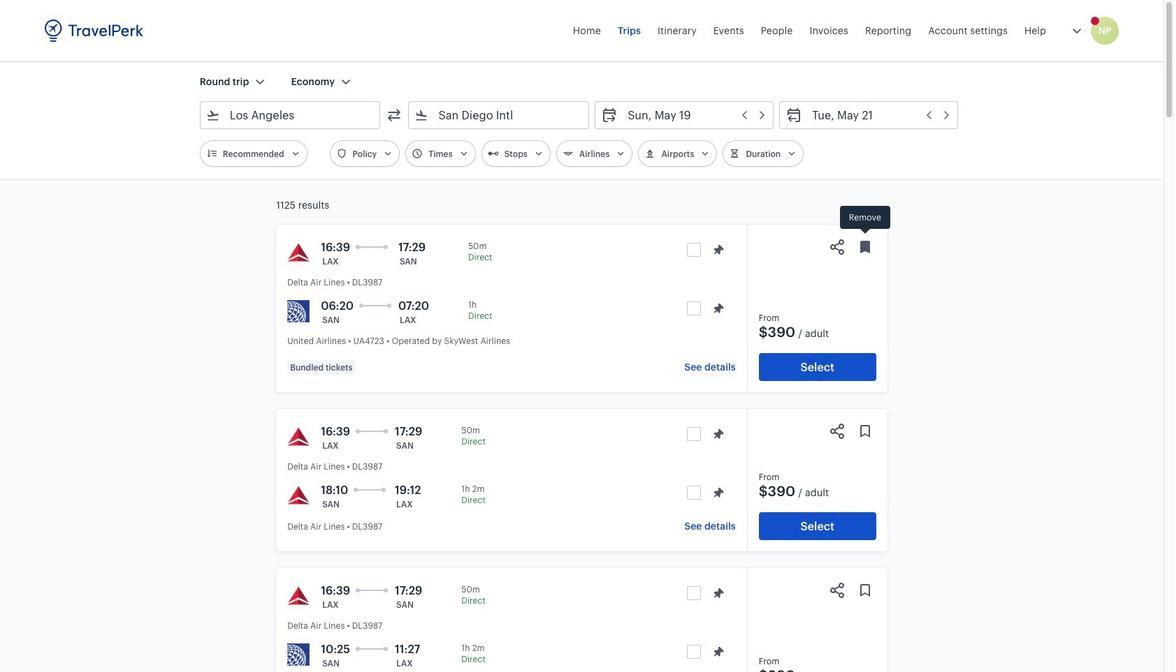 Task type: describe. For each thing, give the bounding box(es) containing it.
1 united airlines image from the top
[[287, 300, 310, 323]]

Depart field
[[618, 104, 767, 126]]

From search field
[[220, 104, 362, 126]]

1 delta air lines image from the top
[[287, 426, 310, 449]]

Return field
[[802, 104, 952, 126]]

To search field
[[429, 104, 570, 126]]



Task type: locate. For each thing, give the bounding box(es) containing it.
2 delta air lines image from the top
[[287, 485, 310, 507]]

2 delta air lines image from the top
[[287, 586, 310, 608]]

1 vertical spatial united airlines image
[[287, 644, 310, 667]]

0 vertical spatial united airlines image
[[287, 300, 310, 323]]

1 delta air lines image from the top
[[287, 242, 310, 264]]

0 vertical spatial delta air lines image
[[287, 426, 310, 449]]

delta air lines image for second united airlines image
[[287, 586, 310, 608]]

2 united airlines image from the top
[[287, 644, 310, 667]]

1 vertical spatial delta air lines image
[[287, 485, 310, 507]]

delta air lines image for first united airlines image from the top of the page
[[287, 242, 310, 264]]

delta air lines image
[[287, 426, 310, 449], [287, 485, 310, 507]]

delta air lines image
[[287, 242, 310, 264], [287, 586, 310, 608]]

1 vertical spatial delta air lines image
[[287, 586, 310, 608]]

tooltip
[[840, 206, 890, 236]]

united airlines image
[[287, 300, 310, 323], [287, 644, 310, 667]]

0 vertical spatial delta air lines image
[[287, 242, 310, 264]]



Task type: vqa. For each thing, say whether or not it's contained in the screenshot.
3rd Delta Air Lines image from the bottom united airlines icon
yes



